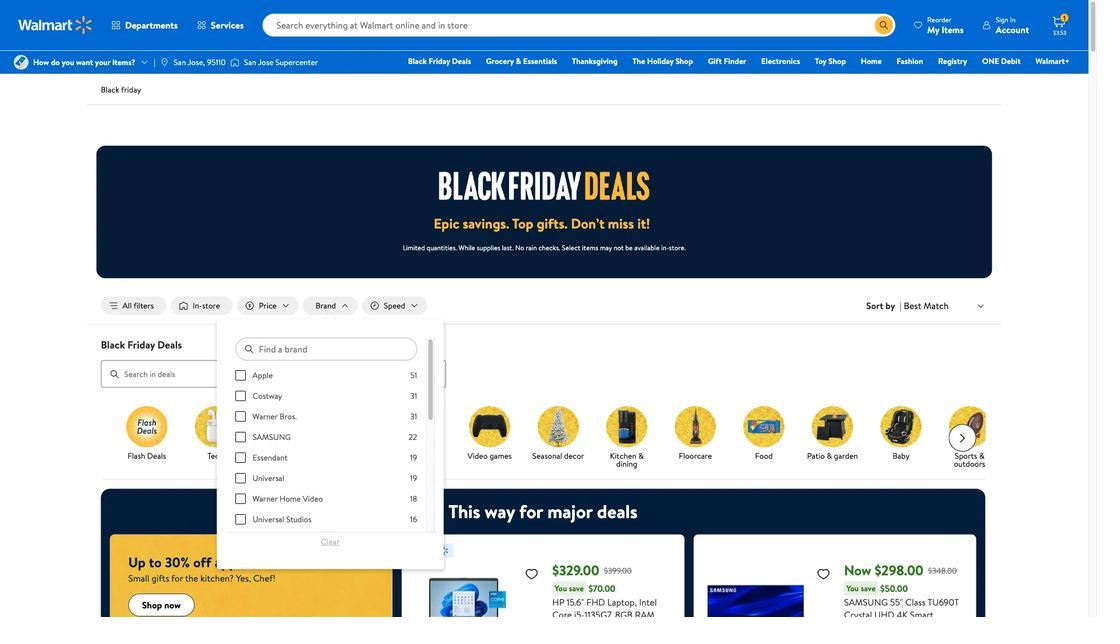 Task type: vqa. For each thing, say whether or not it's contained in the screenshot.


Task type: locate. For each thing, give the bounding box(es) containing it.
games
[[490, 450, 512, 462]]

universal down warner home video
[[252, 514, 284, 525]]

samsung up essendant
[[252, 432, 291, 443]]

fashion
[[897, 55, 924, 67], [408, 450, 434, 462]]

1 vertical spatial 19
[[410, 473, 417, 484]]

$3.53
[[1054, 29, 1067, 36]]

0 horizontal spatial fashion
[[408, 450, 434, 462]]

holiday
[[648, 55, 674, 67]]

1 vertical spatial fashion
[[408, 450, 434, 462]]

best
[[905, 300, 922, 312]]

shop now
[[142, 599, 181, 612]]

22
[[409, 432, 417, 443]]

& right dining
[[639, 450, 644, 462]]

be
[[626, 243, 633, 252]]

outdoors
[[954, 458, 986, 470]]

1 horizontal spatial san
[[244, 57, 257, 68]]

1 horizontal spatial black friday deals
[[408, 55, 472, 67]]

home down search icon
[[862, 55, 882, 67]]

for left the
[[171, 572, 183, 585]]

0 horizontal spatial video
[[303, 494, 323, 505]]

patio & garden link
[[803, 406, 863, 462]]

& right sports
[[980, 450, 985, 462]]

flash deals image
[[126, 406, 167, 447]]

one debit link
[[978, 55, 1027, 67]]

0 vertical spatial deals
[[452, 55, 472, 67]]

home inside group
[[280, 494, 301, 505]]

& right patio
[[827, 450, 832, 462]]

black
[[408, 55, 427, 67], [101, 84, 119, 95], [101, 338, 125, 352]]

16
[[410, 514, 417, 525]]

reorder my items
[[928, 15, 964, 36]]

now
[[845, 561, 872, 580]]

price
[[259, 300, 277, 311]]

& inside kitchen & dining
[[639, 450, 644, 462]]

1 vertical spatial home
[[280, 494, 301, 505]]

shop left now
[[142, 599, 162, 612]]

0 vertical spatial samsung
[[252, 432, 291, 443]]

black friday deals inside search field
[[101, 338, 182, 352]]

toy shop
[[816, 55, 847, 67]]

1 universal from the top
[[252, 473, 284, 484]]

shop floorcare image
[[675, 406, 716, 447]]

1 horizontal spatial |
[[900, 300, 902, 312]]

4k
[[897, 609, 908, 618]]

2 san from the left
[[244, 57, 257, 68]]

0 vertical spatial black
[[408, 55, 427, 67]]

may
[[600, 243, 612, 252]]

0 horizontal spatial friday
[[128, 338, 155, 352]]

None checkbox
[[235, 391, 246, 401], [235, 432, 246, 443], [235, 494, 246, 504], [235, 391, 246, 401], [235, 432, 246, 443], [235, 494, 246, 504]]

shop right holiday
[[676, 55, 694, 67]]

1 horizontal spatial shop
[[676, 55, 694, 67]]

| right items?
[[154, 57, 155, 68]]

1 horizontal spatial for
[[520, 499, 543, 525]]

you save $70.00 hp 15.6" fhd laptop, intel core i5-1135g7, 8gb ram
[[553, 583, 672, 618]]

0 horizontal spatial shop
[[142, 599, 162, 612]]

shop video games image
[[469, 406, 510, 447]]

in
[[1011, 15, 1016, 24]]

0 vertical spatial fashion
[[897, 55, 924, 67]]

samsung left 55" at the right bottom of the page
[[845, 596, 889, 609]]

filters
[[134, 300, 154, 311]]

19 for universal
[[410, 473, 417, 484]]

video left the "games"
[[468, 450, 488, 462]]

0 vertical spatial video
[[468, 450, 488, 462]]

1 horizontal spatial you
[[847, 583, 859, 594]]

samsung inside you save $50.00 samsung 55" class tu690t crystal uhd 4k smar
[[845, 596, 889, 609]]

$70.00
[[589, 583, 616, 595]]

shop right toy
[[829, 55, 847, 67]]

sign
[[997, 15, 1009, 24]]

 image
[[14, 55, 29, 70], [230, 57, 240, 68], [160, 58, 169, 67]]

0 vertical spatial black friday deals
[[408, 55, 472, 67]]

select
[[562, 243, 581, 252]]

$399.00
[[604, 565, 632, 577]]

checks.
[[539, 243, 561, 252]]

next slide for chipmodulewithimages list image
[[950, 425, 977, 452]]

supplies
[[477, 243, 501, 252]]

& for dining
[[639, 450, 644, 462]]

you inside you save $50.00 samsung 55" class tu690t crystal uhd 4k smar
[[847, 583, 859, 594]]

garden
[[834, 450, 858, 462]]

0 vertical spatial friday
[[429, 55, 450, 67]]

baby
[[893, 450, 910, 462]]

19 up 18
[[410, 473, 417, 484]]

1 vertical spatial |
[[900, 300, 902, 312]]

san left jose
[[244, 57, 257, 68]]

0 horizontal spatial samsung
[[252, 432, 291, 443]]

deals left grocery on the left top of page
[[452, 55, 472, 67]]

Search search field
[[263, 14, 896, 37]]

sports
[[955, 450, 978, 462]]

black inside black friday deals search field
[[101, 338, 125, 352]]

0 horizontal spatial black friday deals
[[101, 338, 182, 352]]

kitchen
[[610, 450, 637, 462]]

you down now
[[847, 583, 859, 594]]

 image left the jose,
[[160, 58, 169, 67]]

miss
[[608, 214, 635, 233]]

group
[[235, 370, 417, 618]]

1 horizontal spatial video
[[468, 450, 488, 462]]

 image for san jose, 95110
[[160, 58, 169, 67]]

1 horizontal spatial fashion link
[[892, 55, 929, 67]]

warner up universal studios
[[252, 494, 278, 505]]

0 horizontal spatial for
[[171, 572, 183, 585]]

all
[[123, 300, 132, 311]]

san left the jose,
[[174, 57, 186, 68]]

flash
[[127, 450, 145, 462]]

save inside you save $50.00 samsung 55" class tu690t crystal uhd 4k smar
[[861, 583, 876, 594]]

you for now $298.00
[[847, 583, 859, 594]]

0 horizontal spatial home
[[280, 494, 301, 505]]

warner down costway
[[252, 411, 278, 422]]

brand button
[[303, 297, 358, 315]]

 image right 95110 at the left top
[[230, 57, 240, 68]]

warner for warner home video
[[252, 494, 278, 505]]

 image for san jose supercenter
[[230, 57, 240, 68]]

costway
[[252, 391, 282, 402]]

0 horizontal spatial save
[[569, 583, 584, 594]]

1 vertical spatial friday
[[128, 338, 155, 352]]

way
[[485, 499, 515, 525]]

0 vertical spatial warner
[[252, 411, 278, 422]]

while
[[459, 243, 476, 252]]

0 vertical spatial 19
[[410, 452, 417, 464]]

universal for universal studios
[[252, 514, 284, 525]]

seasonal decor link
[[529, 406, 588, 462]]

toys
[[276, 450, 291, 462]]

0 horizontal spatial fashion link
[[391, 406, 451, 462]]

you up hp
[[555, 583, 567, 594]]

1 you from the left
[[555, 583, 567, 594]]

save for now
[[861, 583, 876, 594]]

0 vertical spatial for
[[520, 499, 543, 525]]

1 vertical spatial warner
[[252, 494, 278, 505]]

2 save from the left
[[861, 583, 876, 594]]

1 san from the left
[[174, 57, 186, 68]]

| right by
[[900, 300, 902, 312]]

2 you from the left
[[847, 583, 859, 594]]

not
[[614, 243, 624, 252]]

Search in deals search field
[[101, 361, 446, 388]]

1 vertical spatial fashion link
[[391, 406, 451, 462]]

save down now
[[861, 583, 876, 594]]

1 horizontal spatial samsung
[[845, 596, 889, 609]]

deals down in-store button
[[158, 338, 182, 352]]

Find a brand search field
[[235, 338, 417, 361]]

sign in to add to favorites list, hp 15.6" fhd laptop, intel core i5-1135g7, 8gb ram, 256gb ssd, silver, windows 11 home, 15-dy2795wm image
[[525, 567, 539, 581]]

$348.00
[[929, 565, 958, 577]]

& inside sports & outdoors
[[980, 450, 985, 462]]

shop inside button
[[142, 599, 162, 612]]

san jose supercenter
[[244, 57, 318, 68]]

1 vertical spatial for
[[171, 572, 183, 585]]

the holiday shop link
[[628, 55, 699, 67]]

up
[[128, 553, 146, 572]]

2 warner from the top
[[252, 494, 278, 505]]

fashion right home link
[[897, 55, 924, 67]]

save up the 15.6"
[[569, 583, 584, 594]]

chef!
[[253, 572, 276, 585]]

items
[[582, 243, 599, 252]]

intel
[[640, 596, 657, 609]]

2 horizontal spatial  image
[[230, 57, 240, 68]]

 image left how on the top of the page
[[14, 55, 29, 70]]

1 horizontal spatial save
[[861, 583, 876, 594]]

home up universal studios
[[280, 494, 301, 505]]

2 19 from the top
[[410, 473, 417, 484]]

dining
[[616, 458, 638, 470]]

quantities.
[[427, 243, 457, 252]]

 image for how do you want your items?
[[14, 55, 29, 70]]

tu690t
[[928, 596, 960, 609]]

0 horizontal spatial  image
[[14, 55, 29, 70]]

black friday deals link
[[403, 55, 477, 67]]

jose
[[258, 57, 274, 68]]

walmart black friday deals for days image
[[439, 172, 650, 200]]

for right way
[[520, 499, 543, 525]]

grocery & essentials
[[486, 55, 558, 67]]

0 vertical spatial universal
[[252, 473, 284, 484]]

deals
[[452, 55, 472, 67], [158, 338, 182, 352], [147, 450, 166, 462]]

fashion down the '22' on the left bottom
[[408, 450, 434, 462]]

1 horizontal spatial home
[[862, 55, 882, 67]]

deals right flash
[[147, 450, 166, 462]]

warner for warner bros.
[[252, 411, 278, 422]]

universal down essendant
[[252, 473, 284, 484]]

now $298.00 $348.00
[[845, 561, 958, 580]]

1 31 from the top
[[410, 391, 417, 402]]

0 horizontal spatial you
[[555, 583, 567, 594]]

1 warner from the top
[[252, 411, 278, 422]]

1 vertical spatial 31
[[410, 411, 417, 422]]

30%
[[165, 553, 190, 572]]

31 for warner bros.
[[410, 411, 417, 422]]

0 vertical spatial |
[[154, 57, 155, 68]]

1 19 from the top
[[410, 452, 417, 464]]

don't
[[571, 214, 605, 233]]

1 vertical spatial samsung
[[845, 596, 889, 609]]

2 universal from the top
[[252, 514, 284, 525]]

31 down 51
[[410, 391, 417, 402]]

for
[[520, 499, 543, 525], [171, 572, 183, 585]]

kitchen?
[[201, 572, 234, 585]]

toys link
[[254, 406, 314, 462]]

0 vertical spatial 31
[[410, 391, 417, 402]]

sign in to add to favorites list, samsung 55" class tu690t crystal uhd 4k smart television - un55tu690tfxza (new) image
[[817, 567, 831, 581]]

55"
[[891, 596, 904, 609]]

1 horizontal spatial  image
[[160, 58, 169, 67]]

19 down the '22' on the left bottom
[[410, 452, 417, 464]]

this way for major deals
[[449, 499, 638, 525]]

0 horizontal spatial san
[[174, 57, 186, 68]]

1 horizontal spatial friday
[[429, 55, 450, 67]]

tech
[[207, 450, 223, 462]]

1 save from the left
[[569, 583, 584, 594]]

video up studios
[[303, 494, 323, 505]]

0 horizontal spatial |
[[154, 57, 155, 68]]

2 31 from the top
[[410, 411, 417, 422]]

1 vertical spatial video
[[303, 494, 323, 505]]

None checkbox
[[235, 371, 246, 381], [235, 412, 246, 422], [235, 453, 246, 463], [235, 474, 246, 484], [235, 515, 246, 525], [235, 371, 246, 381], [235, 412, 246, 422], [235, 453, 246, 463], [235, 474, 246, 484], [235, 515, 246, 525]]

0 vertical spatial fashion link
[[892, 55, 929, 67]]

$298.00
[[875, 561, 924, 580]]

bros.
[[280, 411, 297, 422]]

you inside you save $70.00 hp 15.6" fhd laptop, intel core i5-1135g7, 8gb ram
[[555, 583, 567, 594]]

san for san jose supercenter
[[244, 57, 257, 68]]

31 up the '22' on the left bottom
[[410, 411, 417, 422]]

rain
[[526, 243, 537, 252]]

want
[[76, 57, 93, 68]]

save inside you save $70.00 hp 15.6" fhd laptop, intel core i5-1135g7, 8gb ram
[[569, 583, 584, 594]]

& right grocery on the left top of page
[[516, 55, 522, 67]]

2 vertical spatial black
[[101, 338, 125, 352]]

sign in account
[[997, 15, 1030, 36]]

shop tech image
[[195, 406, 236, 447]]

1 vertical spatial deals
[[158, 338, 182, 352]]

1 vertical spatial universal
[[252, 514, 284, 525]]

decor
[[564, 450, 584, 462]]

|
[[154, 57, 155, 68], [900, 300, 902, 312]]

1 vertical spatial black friday deals
[[101, 338, 182, 352]]

shop sports & outdoors image
[[950, 406, 991, 447]]

universal
[[252, 473, 284, 484], [252, 514, 284, 525]]

51
[[410, 370, 417, 381]]

19
[[410, 452, 417, 464], [410, 473, 417, 484]]



Task type: describe. For each thing, give the bounding box(es) containing it.
match
[[924, 300, 950, 312]]

brand
[[316, 300, 336, 311]]

items?
[[112, 57, 136, 68]]

debit
[[1002, 55, 1021, 67]]

video inside video games link
[[468, 450, 488, 462]]

the
[[185, 572, 198, 585]]

in-store
[[193, 300, 220, 311]]

this
[[449, 499, 481, 525]]

walmart+ link
[[1031, 55, 1076, 67]]

gifts.
[[537, 214, 568, 233]]

in-
[[662, 243, 669, 252]]

samsung inside group
[[252, 432, 291, 443]]

no
[[516, 243, 525, 252]]

speed button
[[362, 297, 427, 315]]

hp
[[553, 596, 565, 609]]

essentials
[[524, 55, 558, 67]]

& for essentials
[[516, 55, 522, 67]]

search icon image
[[880, 21, 889, 30]]

available
[[635, 243, 660, 252]]

warner bros.
[[252, 411, 297, 422]]

warner home video
[[252, 494, 323, 505]]

now
[[164, 599, 181, 612]]

19 for essendant
[[410, 452, 417, 464]]

kitchen & dining link
[[597, 406, 657, 470]]

8gb
[[616, 609, 633, 618]]

shop seasonal image
[[538, 406, 579, 447]]

friday
[[121, 84, 141, 95]]

sort and filter section element
[[87, 288, 1002, 324]]

epic savings. top gifts. don't miss it!
[[434, 214, 651, 233]]

search image
[[110, 370, 119, 379]]

electronics link
[[757, 55, 806, 67]]

friday inside black friday deals search field
[[128, 338, 155, 352]]

95110
[[207, 57, 226, 68]]

for inside up to 30% off appliances small gifts for the kitchen? yes, chef!
[[171, 572, 183, 585]]

how
[[33, 57, 49, 68]]

1
[[1064, 13, 1066, 23]]

shop kitchen & dining image
[[606, 406, 648, 447]]

class
[[906, 596, 926, 609]]

2 horizontal spatial shop
[[829, 55, 847, 67]]

reorder
[[928, 15, 952, 24]]

shop now button
[[128, 594, 195, 617]]

& for outdoors
[[980, 450, 985, 462]]

all filters
[[123, 300, 154, 311]]

off
[[193, 553, 212, 572]]

1135g7,
[[585, 609, 613, 618]]

Black Friday Deals search field
[[87, 338, 1002, 388]]

Walmart Site-Wide search field
[[263, 14, 896, 37]]

group containing apple
[[235, 370, 417, 618]]

toy
[[816, 55, 827, 67]]

to
[[149, 553, 162, 572]]

31 for costway
[[410, 391, 417, 402]]

price button
[[237, 297, 299, 315]]

laptop,
[[608, 596, 637, 609]]

epic
[[434, 214, 460, 233]]

up to 30% off appliances small gifts for the kitchen? yes, chef!
[[128, 553, 278, 585]]

$329.00 group
[[411, 544, 676, 618]]

food link
[[734, 406, 794, 462]]

kitchen & dining
[[610, 450, 644, 470]]

0 vertical spatial home
[[862, 55, 882, 67]]

account
[[997, 23, 1030, 36]]

deals
[[597, 499, 638, 525]]

the holiday shop
[[633, 55, 694, 67]]

deals inside search field
[[158, 338, 182, 352]]

friday inside black friday deals link
[[429, 55, 450, 67]]

home link
[[856, 55, 888, 67]]

by
[[886, 300, 896, 312]]

2 vertical spatial deals
[[147, 450, 166, 462]]

sort
[[867, 300, 884, 312]]

shop fashion image
[[401, 406, 442, 447]]

1 vertical spatial black
[[101, 84, 119, 95]]

store
[[202, 300, 220, 311]]

thanksgiving link
[[567, 55, 623, 67]]

in-store button
[[171, 297, 233, 315]]

1 horizontal spatial fashion
[[897, 55, 924, 67]]

sports & outdoors
[[954, 450, 986, 470]]

san for san jose, 95110
[[174, 57, 186, 68]]

departments
[[125, 19, 178, 31]]

video games link
[[460, 406, 519, 462]]

studios
[[286, 514, 312, 525]]

supercenter
[[276, 57, 318, 68]]

your
[[95, 57, 111, 68]]

universal for universal
[[252, 473, 284, 484]]

tech link
[[186, 406, 245, 462]]

store.
[[669, 243, 686, 252]]

patio
[[807, 450, 825, 462]]

best match
[[905, 300, 950, 312]]

limited
[[403, 243, 425, 252]]

you save $50.00 samsung 55" class tu690t crystal uhd 4k smar
[[845, 583, 967, 618]]

speed
[[384, 300, 406, 311]]

shop food image
[[744, 406, 785, 447]]

clear button
[[235, 533, 426, 551]]

last.
[[502, 243, 514, 252]]

$50.00
[[881, 583, 909, 595]]

grocery
[[486, 55, 514, 67]]

save for $329.00
[[569, 583, 584, 594]]

& for garden
[[827, 450, 832, 462]]

| inside the sort and filter section "element"
[[900, 300, 902, 312]]

fhd
[[587, 596, 606, 609]]

seasonal
[[532, 450, 562, 462]]

essendant
[[252, 452, 288, 464]]

video inside group
[[303, 494, 323, 505]]

shop toys image
[[263, 406, 304, 447]]

gift finder link
[[703, 55, 752, 67]]

you
[[62, 57, 74, 68]]

walmart image
[[18, 16, 93, 34]]

appliances
[[215, 553, 278, 572]]

you for $329.00
[[555, 583, 567, 594]]

registry link
[[934, 55, 973, 67]]

my
[[928, 23, 940, 36]]

shop patio & garden image
[[812, 406, 853, 447]]

food
[[755, 450, 773, 462]]

black inside black friday deals link
[[408, 55, 427, 67]]

shop baby image
[[881, 406, 922, 447]]



